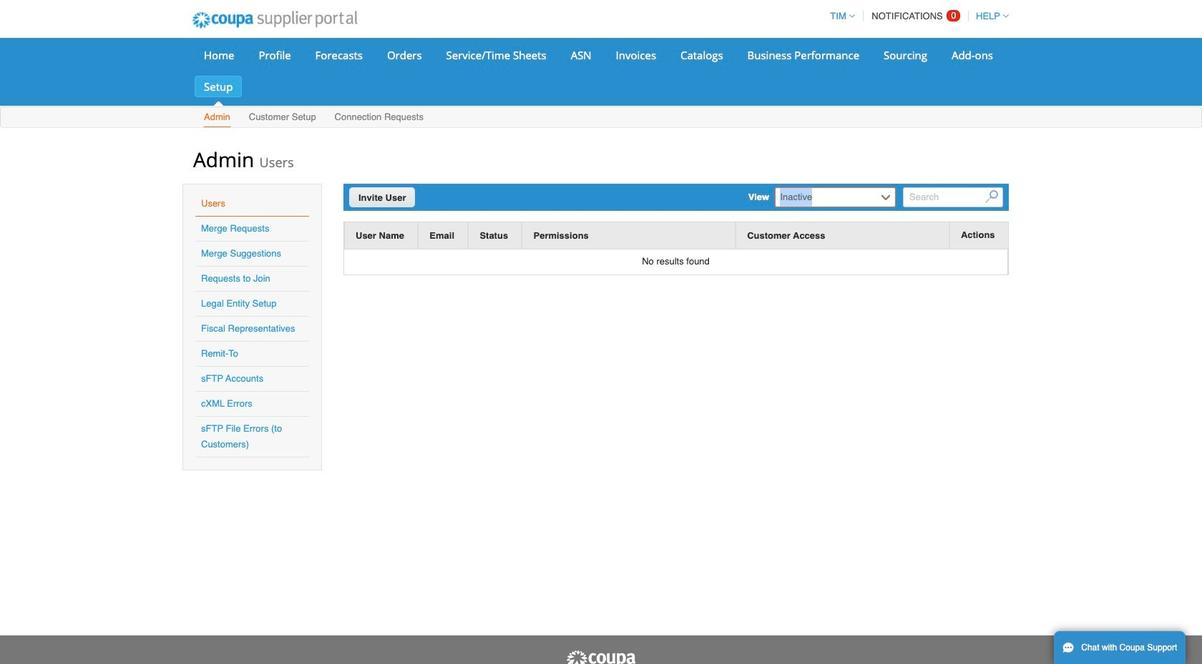 Task type: describe. For each thing, give the bounding box(es) containing it.
search image
[[986, 191, 999, 204]]

Search text field
[[903, 187, 1003, 208]]

1 horizontal spatial coupa supplier portal image
[[565, 651, 637, 665]]



Task type: vqa. For each thing, say whether or not it's contained in the screenshot.
"Learning"
no



Task type: locate. For each thing, give the bounding box(es) containing it.
coupa supplier portal image
[[183, 2, 367, 38], [565, 651, 637, 665]]

0 horizontal spatial coupa supplier portal image
[[183, 2, 367, 38]]

0 vertical spatial coupa supplier portal image
[[183, 2, 367, 38]]

None text field
[[777, 188, 878, 207]]

navigation
[[824, 2, 1009, 30]]

1 vertical spatial coupa supplier portal image
[[565, 651, 637, 665]]

alert
[[344, 250, 1008, 275]]



